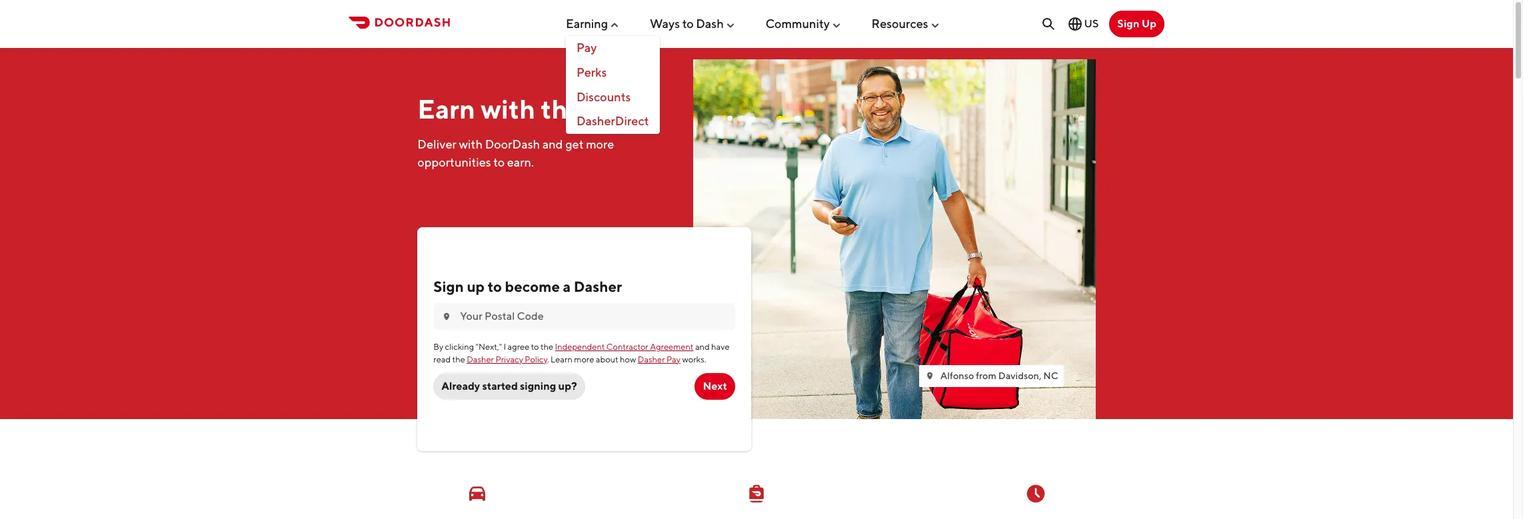 Task type: describe. For each thing, give the bounding box(es) containing it.
to inside deliver with doordash and get more opportunities to earn.
[[494, 155, 505, 169]]

from
[[976, 370, 997, 381]]

earn with the best
[[418, 93, 643, 124]]

dasher pay link
[[638, 354, 681, 364]]

started
[[482, 380, 518, 393]]

discounts link
[[566, 85, 660, 110]]

dasherdirect link
[[566, 110, 660, 134]]

.
[[547, 354, 549, 364]]

by
[[434, 342, 443, 352]]

alfonso
[[941, 370, 974, 381]]

to left dash
[[682, 16, 694, 30]]

clicking
[[445, 342, 474, 352]]

sign up to become a dasher
[[434, 278, 622, 295]]

ways
[[650, 16, 680, 30]]

2 horizontal spatial dasher
[[638, 354, 665, 364]]

up
[[467, 278, 485, 295]]

i
[[504, 342, 506, 352]]

perks link
[[566, 61, 660, 85]]

to right up
[[488, 278, 502, 295]]

davidson,
[[999, 370, 1042, 381]]

and inside deliver with doordash and get more opportunities to earn.
[[543, 137, 563, 151]]

policy
[[525, 354, 547, 364]]

"next,"
[[476, 342, 502, 352]]

discounts
[[577, 90, 631, 104]]

earn
[[418, 93, 475, 124]]

how
[[620, 354, 636, 364]]

deliver
[[418, 137, 457, 151]]

learn
[[551, 354, 573, 364]]

ways to dash link
[[650, 11, 736, 36]]

up?
[[558, 380, 577, 393]]

sign for sign up to become a dasher
[[434, 278, 464, 295]]

earning
[[566, 16, 608, 30]]

signing
[[520, 380, 556, 393]]

doordash
[[485, 137, 540, 151]]

community link
[[766, 11, 842, 36]]

dash
[[696, 16, 724, 30]]

0 horizontal spatial dasher
[[467, 354, 494, 364]]

earn.
[[507, 155, 534, 169]]

sign up
[[1118, 17, 1157, 30]]

and inside and have read the
[[695, 342, 710, 352]]

more for get
[[586, 137, 614, 151]]

globe line image
[[1067, 16, 1083, 32]]

1 horizontal spatial dasher
[[574, 278, 622, 295]]

a
[[563, 278, 571, 295]]

alfonso from davidson, nc image
[[693, 59, 1096, 419]]

already started signing up?
[[442, 380, 577, 393]]

nc
[[1044, 370, 1059, 381]]

about
[[596, 354, 619, 364]]

dasherdirect
[[577, 114, 649, 128]]

earning link
[[566, 11, 620, 36]]

0 vertical spatial pay
[[577, 41, 597, 55]]

time fill image
[[1025, 483, 1047, 504]]



Task type: locate. For each thing, give the bounding box(es) containing it.
deliver with doordash and get more opportunities to earn.
[[418, 137, 614, 169]]

works.
[[682, 354, 706, 364]]

the up .
[[541, 342, 553, 352]]

more down dasherdirect link at the left
[[586, 137, 614, 151]]

contractor
[[607, 342, 649, 352]]

with up opportunities
[[459, 137, 483, 151]]

with
[[481, 93, 535, 124], [459, 137, 483, 151]]

more inside deliver with doordash and get more opportunities to earn.
[[586, 137, 614, 151]]

sign for sign up
[[1118, 17, 1140, 30]]

sign inside sign up button
[[1118, 17, 1140, 30]]

0 horizontal spatial sign
[[434, 278, 464, 295]]

the inside and have read the
[[452, 354, 465, 364]]

next button
[[695, 373, 735, 400]]

pay
[[577, 41, 597, 55], [667, 354, 681, 364]]

1 horizontal spatial pay
[[667, 354, 681, 364]]

us
[[1084, 17, 1099, 30]]

to left earn. at the left top
[[494, 155, 505, 169]]

ways to dash
[[650, 16, 724, 30]]

more for learn
[[574, 354, 594, 364]]

1 vertical spatial with
[[459, 137, 483, 151]]

opportunities
[[418, 155, 491, 169]]

resources
[[872, 16, 929, 30]]

0 horizontal spatial and
[[543, 137, 563, 151]]

0 vertical spatial with
[[481, 93, 535, 124]]

more down independent
[[574, 354, 594, 364]]

agree
[[508, 342, 530, 352]]

vehicle car image
[[467, 483, 488, 504]]

perks
[[577, 65, 607, 79]]

community
[[766, 16, 830, 30]]

the down clicking
[[452, 354, 465, 364]]

dasher privacy policy . learn more about how dasher pay works.
[[467, 354, 706, 364]]

have
[[711, 342, 730, 352]]

0 vertical spatial sign
[[1118, 17, 1140, 30]]

location pin image
[[925, 371, 935, 382]]

agreement
[[650, 342, 694, 352]]

and
[[543, 137, 563, 151], [695, 342, 710, 352]]

best
[[588, 93, 643, 124]]

with inside deliver with doordash and get more opportunities to earn.
[[459, 137, 483, 151]]

already started signing up? button
[[434, 373, 585, 400]]

and up works.
[[695, 342, 710, 352]]

and have read the
[[434, 342, 730, 364]]

sign up button
[[1110, 11, 1165, 37]]

read
[[434, 354, 451, 364]]

with up doordash
[[481, 93, 535, 124]]

the up get
[[541, 93, 583, 124]]

to
[[682, 16, 694, 30], [494, 155, 505, 169], [488, 278, 502, 295], [531, 342, 539, 352]]

dasher right how
[[638, 354, 665, 364]]

1 horizontal spatial sign
[[1118, 17, 1140, 30]]

get
[[565, 137, 584, 151]]

dasher down "next,"
[[467, 354, 494, 364]]

resources link
[[872, 11, 941, 36]]

next
[[703, 380, 727, 393]]

1 vertical spatial the
[[541, 342, 553, 352]]

location pin image
[[442, 311, 452, 322]]

and left get
[[543, 137, 563, 151]]

become
[[505, 278, 560, 295]]

dasher
[[574, 278, 622, 295], [467, 354, 494, 364], [638, 354, 665, 364]]

by clicking "next," i agree to the independent contractor agreement
[[434, 342, 694, 352]]

pay down agreement
[[667, 354, 681, 364]]

more
[[586, 137, 614, 151], [574, 354, 594, 364]]

0 vertical spatial the
[[541, 93, 583, 124]]

order hotbag fill image
[[746, 483, 767, 504]]

independent
[[555, 342, 605, 352]]

up
[[1142, 17, 1157, 30]]

1 vertical spatial sign
[[434, 278, 464, 295]]

2 vertical spatial the
[[452, 354, 465, 364]]

1 vertical spatial more
[[574, 354, 594, 364]]

the
[[541, 93, 583, 124], [541, 342, 553, 352], [452, 354, 465, 364]]

dasher privacy policy link
[[467, 354, 547, 364]]

to up policy
[[531, 342, 539, 352]]

0 vertical spatial more
[[586, 137, 614, 151]]

1 vertical spatial and
[[695, 342, 710, 352]]

with for doordash
[[459, 137, 483, 151]]

dasher up your postal code text box
[[574, 278, 622, 295]]

0 horizontal spatial pay
[[577, 41, 597, 55]]

0 vertical spatial and
[[543, 137, 563, 151]]

pay down earning
[[577, 41, 597, 55]]

already
[[442, 380, 480, 393]]

privacy
[[496, 354, 523, 364]]

sign
[[1118, 17, 1140, 30], [434, 278, 464, 295]]

alfonso from davidson, nc
[[941, 370, 1059, 381]]

1 vertical spatial pay
[[667, 354, 681, 364]]

independent contractor agreement link
[[555, 342, 694, 352]]

Your Postal Code text field
[[460, 309, 727, 324]]

with for the
[[481, 93, 535, 124]]

pay link
[[566, 36, 660, 61]]

1 horizontal spatial and
[[695, 342, 710, 352]]



Task type: vqa. For each thing, say whether or not it's contained in the screenshot.
"order?"
no



